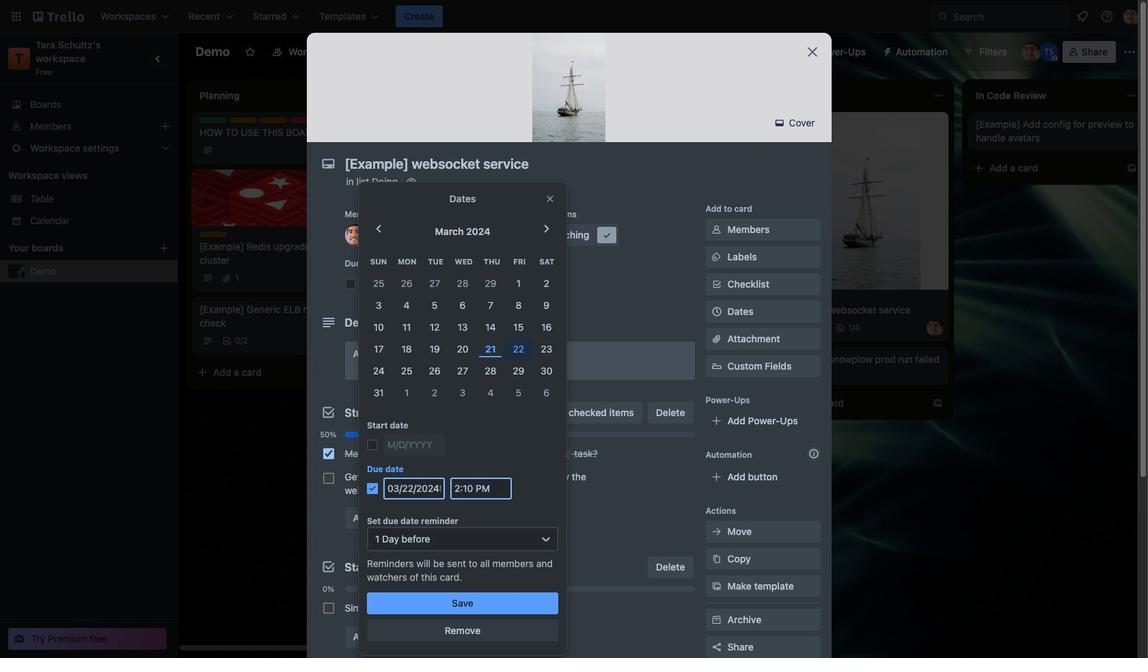 Task type: vqa. For each thing, say whether or not it's contained in the screenshot.
0 Notifications icon
yes



Task type: locate. For each thing, give the bounding box(es) containing it.
1 vertical spatial create from template… image
[[933, 398, 944, 409]]

Mark due date as complete checkbox
[[345, 279, 356, 290]]

0 notifications image
[[1075, 8, 1091, 25]]

primary element
[[0, 0, 1149, 33]]

Search field
[[933, 5, 1070, 27]]

create from template… image
[[1127, 163, 1138, 174], [933, 398, 944, 409]]

james peterson (jamespeterson93) image down search field
[[1022, 42, 1041, 62]]

row group
[[365, 273, 561, 404]]

None checkbox
[[323, 449, 334, 460], [323, 473, 334, 484], [323, 603, 334, 614], [323, 449, 334, 460], [323, 473, 334, 484], [323, 603, 334, 614]]

None text field
[[338, 152, 790, 176]]

7 row from the top
[[365, 382, 561, 404]]

Board name text field
[[189, 41, 237, 63]]

james peterson (jamespeterson93) image
[[1022, 42, 1041, 62], [345, 224, 367, 246]]

1 m/d/yyyy text field from the top
[[384, 434, 445, 456]]

3 row from the top
[[365, 295, 561, 317]]

1 horizontal spatial color: yellow, title: "ready to merge" element
[[230, 118, 257, 123]]

1 horizontal spatial james peterson (jamespeterson93) image
[[1022, 42, 1041, 62]]

1 vertical spatial sm image
[[710, 553, 724, 566]]

None checkbox
[[782, 320, 830, 336]]

0 horizontal spatial james peterson (jamespeterson93) image
[[927, 320, 944, 336]]

6 row from the top
[[365, 360, 561, 382]]

add members to card image
[[375, 228, 386, 242]]

0 horizontal spatial color: yellow, title: "ready to merge" element
[[200, 232, 227, 237]]

james peterson (jamespeterson93) image
[[1124, 8, 1141, 25], [927, 320, 944, 336]]

0 vertical spatial m/d/yyyy text field
[[384, 434, 445, 456]]

0 horizontal spatial james peterson (jamespeterson93) image
[[345, 224, 367, 246]]

1 row from the top
[[365, 251, 561, 273]]

1 horizontal spatial create from template… image
[[1127, 163, 1138, 174]]

2 row from the top
[[365, 273, 561, 295]]

1 vertical spatial m/d/yyyy text field
[[384, 478, 445, 500]]

0 horizontal spatial create from template… image
[[933, 398, 944, 409]]

cell
[[365, 273, 393, 295], [393, 273, 421, 295], [421, 273, 449, 295], [449, 273, 477, 295], [477, 273, 505, 295], [505, 273, 533, 295], [533, 273, 561, 295], [365, 295, 393, 317], [393, 295, 421, 317], [421, 295, 449, 317], [449, 295, 477, 317], [477, 295, 505, 317], [505, 295, 533, 317], [533, 295, 561, 317], [365, 317, 393, 339], [393, 317, 421, 339], [421, 317, 449, 339], [449, 317, 477, 339], [477, 317, 505, 339], [505, 317, 533, 339], [533, 317, 561, 339], [365, 339, 393, 360], [393, 339, 421, 360], [421, 339, 449, 360], [449, 339, 477, 360], [477, 339, 505, 360], [505, 339, 533, 360], [533, 339, 561, 360], [365, 360, 393, 382], [393, 360, 421, 382], [421, 360, 449, 382], [449, 360, 477, 382], [477, 360, 505, 382], [505, 360, 533, 382], [533, 360, 561, 382], [365, 382, 393, 404], [393, 382, 421, 404], [421, 382, 449, 404], [449, 382, 477, 404], [477, 382, 505, 404], [505, 382, 533, 404], [533, 382, 561, 404]]

open information menu image
[[1101, 10, 1115, 23]]

2 m/d/yyyy text field from the top
[[384, 478, 445, 500]]

1 horizontal spatial james peterson (jamespeterson93) image
[[1124, 8, 1141, 25]]

0 vertical spatial james peterson (jamespeterson93) image
[[1124, 8, 1141, 25]]

M/D/YYYY text field
[[384, 434, 445, 456], [384, 478, 445, 500]]

sm image
[[877, 41, 897, 60], [710, 553, 724, 566], [710, 613, 724, 627]]

2 vertical spatial sm image
[[710, 613, 724, 627]]

james peterson (jamespeterson93) image left add members to card icon
[[345, 224, 367, 246]]

color: orange, title: "manual deploy steps" element
[[260, 118, 287, 123]]

sm image
[[773, 116, 787, 130], [405, 175, 419, 189], [710, 223, 724, 237], [529, 228, 543, 242], [601, 228, 614, 242], [710, 250, 724, 264], [710, 525, 724, 539], [710, 580, 724, 594]]

color: yellow, title: "ready to merge" element
[[230, 118, 257, 123], [402, 224, 490, 246], [200, 232, 227, 237]]

grid
[[365, 251, 561, 404]]

1 vertical spatial james peterson (jamespeterson93) image
[[345, 224, 367, 246]]

row
[[365, 251, 561, 273], [365, 273, 561, 295], [365, 295, 561, 317], [365, 317, 561, 339], [365, 339, 561, 360], [365, 360, 561, 382], [365, 382, 561, 404]]

add board image
[[159, 243, 170, 254]]

close dialog image
[[805, 44, 821, 60]]

group
[[318, 442, 695, 502]]

close popover image
[[545, 194, 556, 204]]



Task type: describe. For each thing, give the bounding box(es) containing it.
star or unstar board image
[[245, 47, 256, 57]]

tara schultz (taraschultz7) image
[[1040, 42, 1059, 62]]

search image
[[938, 11, 949, 22]]

1 vertical spatial james peterson (jamespeterson93) image
[[927, 320, 944, 336]]

show menu image
[[1124, 45, 1137, 59]]

Add time text field
[[451, 478, 512, 500]]

your boards with 1 items element
[[8, 240, 138, 256]]

4 row from the top
[[365, 317, 561, 339]]

5 row from the top
[[365, 339, 561, 360]]

color: red, title: "unshippable!" element
[[290, 118, 317, 123]]

0 vertical spatial create from template… image
[[1127, 163, 1138, 174]]

create from template… image
[[350, 367, 361, 378]]

0 vertical spatial sm image
[[877, 41, 897, 60]]

2 horizontal spatial color: yellow, title: "ready to merge" element
[[402, 224, 490, 246]]

color: green, title: "verified in staging" element
[[200, 118, 227, 123]]

switch to… image
[[10, 10, 23, 23]]

0 vertical spatial james peterson (jamespeterson93) image
[[1022, 42, 1041, 62]]



